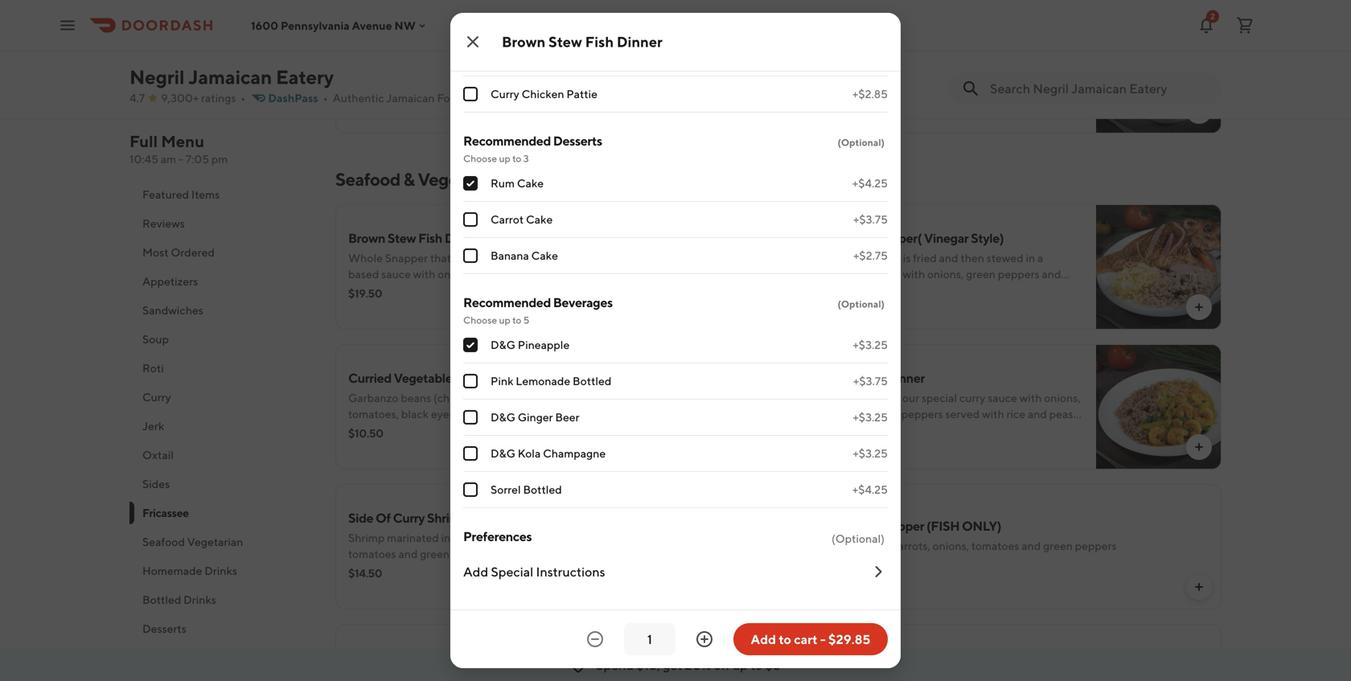 Task type: vqa. For each thing, say whether or not it's contained in the screenshot.
middle Next button of carousel icon
no



Task type: describe. For each thing, give the bounding box(es) containing it.
tomato
[[596, 251, 633, 265]]

$10.50
[[348, 427, 383, 440]]

add to cart - $29.85 button
[[733, 623, 888, 655]]

in inside side of fricasse chicken full of caribbean flavor, a whole chicken is first fried then simmered in our savory-sweet brown stew sauce.
[[877, 71, 886, 84]]

peas inside curried shrimp dinner shrimp marinated in our special curry sauce with onions, tomatoes and green peppers served with rice and peas and a side of cabbage
[[1049, 407, 1073, 421]]

group inside brown stew fish dinner dialog
[[463, 0, 888, 113]]

vegetarian inside button
[[187, 535, 243, 548]]

curry inside side of curry shrimp shrimp marinated in our special curry sauce with onions, tomatoes and green peppers. $14.50
[[393, 510, 425, 526]]

caribbean inside side of fricasse chicken full of caribbean flavor, a whole chicken is first fried then simmered in our savory-sweet brown stew sauce.
[[832, 55, 885, 68]]

lemonade
[[516, 374, 570, 388]]

brown stew fish dinner image
[[647, 204, 772, 330]]

side for side of fricasse chicken
[[798, 34, 823, 49]]

a inside curried shrimp dinner shrimp marinated in our special curry sauce with onions, tomatoes and green peppers served with rice and peas and a side of cabbage
[[819, 423, 825, 437]]

featured
[[142, 188, 189, 201]]

sweet inside fricasse chicken (brown stew)  dinner full of caribbean flavor, a whole chicken is first fried then simmered in our savory-sweet brown stew sauce, served over rice & peas with shredded cabbage.
[[495, 71, 526, 84]]

escovitched snapper( vinegar style) image
[[1096, 204, 1222, 330]]

steamed snapper
[[798, 650, 899, 665]]

instructions
[[536, 564, 605, 579]]

in inside fricasse chicken (brown stew)  dinner full of caribbean flavor, a whole chicken is first fried then simmered in our savory-sweet brown stew sauce, served over rice & peas with shredded cabbage.
[[427, 71, 436, 84]]

• for $11.50 •
[[383, 90, 388, 104]]

0 items, open order cart image
[[1235, 16, 1255, 35]]

our inside curried shrimp dinner shrimp marinated in our special curry sauce with onions, tomatoes and green peppers served with rice and peas and a side of cabbage
[[902, 391, 919, 405]]

notification bell image
[[1197, 16, 1216, 35]]

(35)
[[879, 427, 900, 440]]

(49)
[[428, 90, 449, 104]]

full menu 10:45 am - 7:05 pm
[[129, 132, 228, 166]]

green inside steamed red snapper (fish only) fish steamed with carrots, onions, tomatoes and green peppers
[[1043, 539, 1073, 552]]

is inside the escovitched snapper( vinegar style) whole snapper that is fried and then stewed in a vinegar based sauce with onions, green peppers and carrots served with rice & peas and a side of cabbage
[[903, 251, 911, 265]]

dinner inside brown stew fish dinner whole snapper that is fried and then stewed in a tomato based sauce with onions, green peppers and tomatoes served with rice and peas and a side of cabbage
[[444, 230, 483, 246]]

seafood vegetarian
[[142, 535, 243, 548]]

simmered inside fricasse chicken (brown stew)  dinner full of caribbean flavor, a whole chicken is first fried then simmered in our savory-sweet brown stew sauce, served over rice & peas with shredded cabbage.
[[374, 71, 425, 84]]

fish for brown stew fish dinner
[[585, 33, 614, 50]]

fried inside fricasse chicken (brown stew)  dinner full of caribbean flavor, a whole chicken is first fried then simmered in our savory-sweet brown stew sauce, served over rice & peas with shredded cabbage.
[[587, 55, 611, 68]]

is inside brown stew fish dinner whole snapper that is fried and then stewed in a tomato based sauce with onions, green peppers and tomatoes served with rice and peas and a side of cabbage
[[453, 251, 461, 265]]

increase quantity by 1 image
[[695, 630, 714, 649]]

d&g pineapple
[[491, 338, 570, 351]]

only) for fish
[[480, 650, 519, 665]]

Item Search search field
[[990, 80, 1209, 97]]

items
[[191, 188, 220, 201]]

fried inside brown stew fish dinner whole snapper that is fried and then stewed in a tomato based sauce with onions, green peppers and tomatoes served with rice and peas and a side of cabbage
[[463, 251, 487, 265]]

served inside the escovitched snapper( vinegar style) whole snapper that is fried and then stewed in a vinegar based sauce with onions, green peppers and carrots served with rice & peas and a side of cabbage
[[835, 283, 870, 297]]

most
[[142, 246, 169, 259]]

stew inside side of fricasse chicken full of caribbean flavor, a whole chicken is first fried then simmered in our savory-sweet brown stew sauce.
[[1012, 71, 1036, 84]]

side for brown stew fish dinner
[[508, 283, 529, 297]]

brown inside side of fricasse chicken full of caribbean flavor, a whole chicken is first fried then simmered in our savory-sweet brown stew sauce.
[[978, 71, 1010, 84]]

to left $5
[[750, 657, 762, 673]]

flavor, inside fricasse chicken (brown stew)  dinner full of caribbean flavor, a whole chicken is first fried then simmered in our savory-sweet brown stew sauce, served over rice & peas with shredded cabbage.
[[438, 55, 469, 68]]

stewed for escovitched snapper( vinegar style)
[[987, 251, 1024, 265]]

menu
[[161, 132, 204, 151]]

over
[[385, 87, 407, 101]]

$15.99 •
[[798, 427, 839, 440]]

d&g for d&g ginger beer
[[491, 411, 515, 424]]

drinks for homemade drinks
[[204, 564, 237, 577]]

onions, inside curried shrimp dinner shrimp marinated in our special curry sauce with onions, tomatoes and green peppers served with rice and peas and a side of cabbage
[[1044, 391, 1081, 405]]

• left 1.8
[[470, 91, 475, 105]]

curry for curry chicken pattie
[[491, 87, 519, 101]]

add to cart - $29.85
[[751, 632, 870, 647]]

only) for snapper
[[962, 518, 1001, 534]]

of inside fricasse chicken (brown stew)  dinner full of caribbean flavor, a whole chicken is first fried then simmered in our savory-sweet brown stew sauce, served over rice & peas with shredded cabbage.
[[370, 55, 380, 68]]

in inside curried shrimp dinner shrimp marinated in our special curry sauce with onions, tomatoes and green peppers served with rice and peas and a side of cabbage
[[891, 391, 900, 405]]

our inside curried vegetables garbanzo beans (chickpeas), eggplant, stewed tomatoes, black eyed peas curried in our special seasonings
[[535, 407, 552, 421]]

brown stew fish (fish only) image
[[647, 624, 772, 681]]

to inside button
[[779, 632, 791, 647]]

2 vertical spatial up
[[733, 657, 748, 673]]

$14.50
[[348, 567, 382, 580]]

spend
[[596, 657, 634, 673]]

chicken for (brown
[[397, 34, 444, 49]]

peas inside curried vegetables garbanzo beans (chickpeas), eggplant, stewed tomatoes, black eyed peas curried in our special seasonings
[[458, 407, 482, 421]]

ginger
[[518, 411, 553, 424]]

stew for brown stew fish dinner whole snapper that is fried and then stewed in a tomato based sauce with onions, green peppers and tomatoes served with rice and peas and a side of cabbage
[[388, 230, 416, 246]]

champagne
[[543, 447, 606, 460]]

featured items
[[142, 188, 220, 201]]

tomatoes inside curried shrimp dinner shrimp marinated in our special curry sauce with onions, tomatoes and green peppers served with rice and peas and a side of cabbage
[[798, 407, 846, 421]]

shrimp up $15.99
[[798, 391, 834, 405]]

• down negril jamaican eatery
[[241, 91, 246, 105]]

preferences
[[463, 529, 532, 544]]

whole for brown
[[348, 251, 383, 265]]

pattie
[[567, 87, 597, 101]]

fricassee
[[142, 506, 189, 520]]

banana
[[491, 249, 529, 262]]

+$3.00
[[850, 15, 888, 28]]

rice inside brown stew fish dinner whole snapper that is fried and then stewed in a tomato based sauce with onions, green peppers and tomatoes served with rice and peas and a side of cabbage
[[409, 283, 428, 297]]

to inside recommended desserts choose up to 3
[[512, 153, 521, 164]]

simmered inside side of fricasse chicken full of caribbean flavor, a whole chicken is first fried then simmered in our savory-sweet brown stew sauce.
[[824, 71, 874, 84]]

recommended for recommended beverages
[[463, 295, 551, 310]]

avenue
[[352, 19, 392, 32]]

fricasse chicken (brown stew)  dinner full of caribbean flavor, a whole chicken is first fried then simmered in our savory-sweet brown stew sauce, served over rice & peas with shredded cabbage.
[[348, 34, 621, 101]]

spend $15, get 20% off up to $5
[[596, 657, 781, 673]]

featured items button
[[129, 180, 316, 209]]

curry inside side of curry shrimp shrimp marinated in our special curry sauce with onions, tomatoes and green peppers. $14.50
[[510, 531, 536, 544]]

homemade drinks
[[142, 564, 237, 577]]

served inside fricasse chicken (brown stew)  dinner full of caribbean flavor, a whole chicken is first fried then simmered in our savory-sweet brown stew sauce, served over rice & peas with shredded cabbage.
[[348, 87, 383, 101]]

steamed for steamed red snapper (fish only) fish steamed with carrots, onions, tomatoes and green peppers
[[798, 518, 849, 534]]

dinner inside curried shrimp dinner shrimp marinated in our special curry sauce with onions, tomatoes and green peppers served with rice and peas and a side of cabbage
[[886, 370, 925, 386]]

1 horizontal spatial vegetarian
[[418, 169, 503, 190]]

d&g kola champagne
[[491, 447, 606, 460]]

Current quantity is 1 number field
[[634, 630, 666, 648]]

+$3.75 for desserts
[[853, 213, 888, 226]]

and inside steamed red snapper (fish only) fish steamed with carrots, onions, tomatoes and green peppers
[[1022, 539, 1041, 552]]

fried inside the escovitched snapper( vinegar style) whole snapper that is fried and then stewed in a vinegar based sauce with onions, green peppers and carrots served with rice & peas and a side of cabbage
[[913, 251, 937, 265]]

1600 pennsylvania avenue nw button
[[251, 19, 428, 32]]

seasonings
[[348, 423, 404, 437]]

rice inside curried shrimp dinner shrimp marinated in our special curry sauce with onions, tomatoes and green peppers served with rice and peas and a side of cabbage
[[1007, 407, 1025, 421]]

fish for brown stew fish (fish only)
[[418, 650, 442, 665]]

off
[[714, 657, 730, 673]]

desserts inside button
[[142, 622, 186, 635]]

20%
[[685, 657, 711, 673]]

steamed
[[821, 539, 865, 552]]

rum cake
[[491, 177, 544, 190]]

shrimp down of
[[348, 531, 385, 544]]

side of fricasse chicken full of caribbean flavor, a whole chicken is first fried then simmered in our savory-sweet brown stew sauce.
[[798, 34, 1071, 84]]

peas inside fricasse chicken (brown stew)  dinner full of caribbean flavor, a whole chicken is first fried then simmered in our savory-sweet brown stew sauce, served over rice & peas with shredded cabbage.
[[440, 87, 464, 101]]

vinegar
[[924, 230, 969, 246]]

cart
[[794, 632, 818, 647]]

green inside brown stew fish dinner whole snapper that is fried and then stewed in a tomato based sauce with onions, green peppers and tomatoes served with rice and peas and a side of cabbage
[[476, 267, 506, 281]]

tomatoes inside steamed red snapper (fish only) fish steamed with carrots, onions, tomatoes and green peppers
[[971, 539, 1019, 552]]

peppers.
[[452, 547, 496, 561]]

$29.85
[[828, 632, 870, 647]]

sides
[[142, 477, 170, 491]]

side for escovitched snapper( vinegar style)
[[983, 283, 1004, 297]]

1600 pennsylvania avenue nw
[[251, 19, 416, 32]]

curry button
[[129, 383, 316, 412]]

91% (35)
[[856, 427, 900, 440]]

stewed for brown stew fish dinner
[[537, 251, 574, 265]]

& inside fricasse chicken (brown stew)  dinner full of caribbean flavor, a whole chicken is first fried then simmered in our savory-sweet brown stew sauce, served over rice & peas with shredded cabbage.
[[431, 87, 438, 101]]

sorrel bottled
[[491, 483, 562, 496]]

jamaican for negril
[[188, 66, 272, 88]]

jerk button
[[129, 412, 316, 441]]

side of fricasse chicken image
[[1096, 8, 1222, 133]]

(fish for snapper
[[926, 518, 960, 534]]

drinks for bottled drinks
[[183, 593, 216, 606]]

curried
[[485, 407, 521, 421]]

to inside recommended beverages choose up to 5
[[512, 314, 521, 326]]

a inside side of fricasse chicken full of caribbean flavor, a whole chicken is first fried then simmered in our savory-sweet brown stew sauce.
[[921, 55, 927, 68]]

carrot cake
[[491, 213, 553, 226]]

curried vegetables image
[[647, 344, 772, 470]]

carrot
[[491, 213, 524, 226]]

rice inside the escovitched snapper( vinegar style) whole snapper that is fried and then stewed in a vinegar based sauce with onions, green peppers and carrots served with rice & peas and a side of cabbage
[[897, 283, 915, 297]]

stew for brown stew fish dinner
[[549, 33, 582, 50]]

brown for brown stew fish dinner
[[502, 33, 546, 50]]

eggplant,
[[497, 391, 546, 405]]

pineapple
[[518, 338, 570, 351]]

1 +$3.25 from the top
[[853, 338, 888, 351]]

full inside side of fricasse chicken full of caribbean flavor, a whole chicken is first fried then simmered in our savory-sweet brown stew sauce.
[[798, 55, 817, 68]]

curried for curried shrimp dinner
[[798, 370, 841, 386]]

whole inside side of fricasse chicken full of caribbean flavor, a whole chicken is first fried then simmered in our savory-sweet brown stew sauce.
[[929, 55, 960, 68]]

whole for escovitched
[[798, 251, 832, 265]]

most ordered button
[[129, 238, 316, 267]]

tomatoes inside brown stew fish dinner whole snapper that is fried and then stewed in a tomato based sauce with onions, green peppers and tomatoes served with rice and peas and a side of cabbage
[[574, 267, 622, 281]]

rice inside fricasse chicken (brown stew)  dinner full of caribbean flavor, a whole chicken is first fried then simmered in our savory-sweet brown stew sauce, served over rice & peas with shredded cabbage.
[[410, 87, 429, 101]]

our inside fricasse chicken (brown stew)  dinner full of caribbean flavor, a whole chicken is first fried then simmered in our savory-sweet brown stew sauce, served over rice & peas with shredded cabbage.
[[439, 71, 456, 84]]

sweet inside side of fricasse chicken full of caribbean flavor, a whole chicken is first fried then simmered in our savory-sweet brown stew sauce.
[[945, 71, 975, 84]]

that for stew
[[430, 251, 451, 265]]

+$4.25 for sorrel bottled
[[852, 483, 888, 496]]

beans
[[401, 391, 431, 405]]

sauce inside curried shrimp dinner shrimp marinated in our special curry sauce with onions, tomatoes and green peppers served with rice and peas and a side of cabbage
[[988, 391, 1017, 405]]

first inside fricasse chicken (brown stew)  dinner full of caribbean flavor, a whole chicken is first fried then simmered in our savory-sweet brown stew sauce, served over rice & peas with shredded cabbage.
[[565, 55, 585, 68]]

brown stew fish (fish only)
[[348, 650, 519, 665]]

is inside fricasse chicken (brown stew)  dinner full of caribbean flavor, a whole chicken is first fried then simmered in our savory-sweet brown stew sauce, served over rice & peas with shredded cabbage.
[[555, 55, 563, 68]]

sides button
[[129, 470, 316, 499]]

authentic jamaican food • 1.8 mi
[[333, 91, 509, 105]]

beverages
[[553, 295, 613, 310]]

curried for curried vegetables
[[348, 370, 391, 386]]

of
[[376, 510, 391, 526]]

beer
[[555, 411, 579, 424]]

1 horizontal spatial bottled
[[523, 483, 562, 496]]

2 horizontal spatial bottled
[[573, 374, 612, 388]]

stew for brown stew fish (fish only)
[[388, 650, 416, 665]]

sandwiches button
[[129, 296, 316, 325]]

onions, inside the escovitched snapper( vinegar style) whole snapper that is fried and then stewed in a vinegar based sauce with onions, green peppers and carrots served with rice & peas and a side of cabbage
[[927, 267, 964, 281]]

escovitched
[[798, 230, 867, 246]]

marinated inside side of curry shrimp shrimp marinated in our special curry sauce with onions, tomatoes and green peppers. $14.50
[[387, 531, 439, 544]]

am
[[161, 152, 176, 166]]

special
[[491, 564, 533, 579]]

snapper inside the escovitched snapper( vinegar style) whole snapper that is fried and then stewed in a vinegar based sauce with onions, green peppers and carrots served with rice & peas and a side of cabbage
[[835, 251, 877, 265]]

with inside steamed red snapper (fish only) fish steamed with carrots, onions, tomatoes and green peppers
[[868, 539, 890, 552]]

reviews
[[142, 217, 185, 230]]

pink
[[491, 374, 513, 388]]

mi
[[497, 91, 509, 105]]

(fish for fish
[[444, 650, 478, 665]]

dashpass •
[[268, 91, 328, 105]]

food
[[437, 91, 463, 105]]

+$3.25 for beer
[[853, 411, 888, 424]]

and inside side of curry shrimp shrimp marinated in our special curry sauce with onions, tomatoes and green peppers. $14.50
[[398, 547, 418, 561]]

that for snapper(
[[880, 251, 901, 265]]

carrots
[[798, 283, 833, 297]]

recommended desserts group
[[463, 132, 888, 274]]

(optional) for recommended beverages
[[838, 298, 885, 310]]

soup
[[142, 333, 169, 346]]

in inside side of curry shrimp shrimp marinated in our special curry sauce with onions, tomatoes and green peppers. $14.50
[[441, 531, 451, 544]]

roti
[[142, 361, 164, 375]]

peppers inside brown stew fish dinner whole snapper that is fried and then stewed in a tomato based sauce with onions, green peppers and tomatoes served with rice and peas and a side of cabbage
[[508, 267, 550, 281]]

peppers inside steamed red snapper (fish only) fish steamed with carrots, onions, tomatoes and green peppers
[[1075, 539, 1117, 552]]

brown stew fish dinner dialog
[[450, 0, 901, 668]]

special inside curried vegetables garbanzo beans (chickpeas), eggplant, stewed tomatoes, black eyed peas curried in our special seasonings
[[554, 407, 589, 421]]

+$3.75 for beverages
[[853, 374, 888, 388]]

curried shrimp dinner shrimp marinated in our special curry sauce with onions, tomatoes and green peppers served with rice and peas and a side of cabbage
[[798, 370, 1081, 437]]

appetizers
[[142, 275, 198, 288]]

peppers inside curried shrimp dinner shrimp marinated in our special curry sauce with onions, tomatoes and green peppers served with rice and peas and a side of cabbage
[[901, 407, 943, 421]]



Task type: locate. For each thing, give the bounding box(es) containing it.
side of curry shrimp image
[[647, 484, 772, 610]]

drinks
[[204, 564, 237, 577], [183, 593, 216, 606]]

1 vertical spatial jamaican
[[386, 91, 435, 105]]

open menu image
[[58, 16, 77, 35]]

1600
[[251, 19, 278, 32]]

1 vertical spatial desserts
[[142, 622, 186, 635]]

1 horizontal spatial whole
[[798, 251, 832, 265]]

tomatoes,
[[348, 407, 399, 421]]

up for recommended desserts
[[499, 153, 510, 164]]

desserts button
[[129, 614, 316, 643]]

marinated down of
[[387, 531, 439, 544]]

recommended beverages group
[[463, 294, 888, 508]]

whole inside fricasse chicken (brown stew)  dinner full of caribbean flavor, a whole chicken is first fried then simmered in our savory-sweet brown stew sauce, served over rice & peas with shredded cabbage.
[[479, 55, 510, 68]]

up
[[499, 153, 510, 164], [499, 314, 510, 326], [733, 657, 748, 673]]

curried up garbanzo
[[348, 370, 391, 386]]

snapper
[[385, 251, 428, 265], [835, 251, 877, 265], [877, 518, 924, 534], [851, 650, 899, 665]]

+$4.25 inside recommended desserts group
[[852, 177, 888, 190]]

brown left sauce. at the right top of page
[[978, 71, 1010, 84]]

0 vertical spatial +$4.25
[[852, 177, 888, 190]]

reviews button
[[129, 209, 316, 238]]

curried up $15.99 • in the bottom of the page
[[798, 370, 841, 386]]

snapper down escovitched
[[835, 251, 877, 265]]

only) inside steamed red snapper (fish only) fish steamed with carrots, onions, tomatoes and green peppers
[[962, 518, 1001, 534]]

3
[[523, 153, 529, 164]]

in inside the escovitched snapper( vinegar style) whole snapper that is fried and then stewed in a vinegar based sauce with onions, green peppers and carrots served with rice & peas and a side of cabbage
[[1026, 251, 1035, 265]]

0 horizontal spatial side
[[348, 510, 373, 526]]

1 vertical spatial d&g
[[491, 411, 515, 424]]

0 vertical spatial only)
[[962, 518, 1001, 534]]

1 vertical spatial curry
[[510, 531, 536, 544]]

bottled up beer
[[573, 374, 612, 388]]

chicken left pattie
[[522, 87, 564, 101]]

2 vertical spatial +$3.25
[[853, 447, 888, 460]]

up left 5
[[499, 314, 510, 326]]

2 vertical spatial (optional)
[[832, 532, 885, 545]]

1 add item to cart image from the top
[[1193, 301, 1205, 314]]

choose for recommended desserts
[[463, 153, 497, 164]]

2 choose from the top
[[463, 314, 497, 326]]

81% (49)
[[405, 90, 449, 104]]

with inside side of curry shrimp shrimp marinated in our special curry sauce with onions, tomatoes and green peppers. $14.50
[[570, 531, 592, 544]]

2 +$3.75 from the top
[[853, 374, 888, 388]]

with inside fricasse chicken (brown stew)  dinner full of caribbean flavor, a whole chicken is first fried then simmered in our savory-sweet brown stew sauce, served over rice & peas with shredded cabbage.
[[466, 87, 489, 101]]

1 vertical spatial up
[[499, 314, 510, 326]]

1 vertical spatial marinated
[[387, 531, 439, 544]]

0 vertical spatial (fish
[[926, 518, 960, 534]]

dashpass
[[268, 91, 318, 105]]

sauce,
[[589, 71, 621, 84]]

add item to cart image for curried shrimp dinner
[[1193, 441, 1205, 454]]

2 whole from the left
[[798, 251, 832, 265]]

stew left sauce. at the right top of page
[[1012, 71, 1036, 84]]

0 horizontal spatial seafood
[[142, 535, 185, 548]]

1 vertical spatial curry
[[142, 390, 171, 404]]

curry inside curried shrimp dinner shrimp marinated in our special curry sauce with onions, tomatoes and green peppers served with rice and peas and a side of cabbage
[[959, 391, 985, 405]]

our inside side of fricasse chicken full of caribbean flavor, a whole chicken is first fried then simmered in our savory-sweet brown stew sauce.
[[888, 71, 905, 84]]

brown for brown stew fish dinner whole snapper that is fried and then stewed in a tomato based sauce with onions, green peppers and tomatoes served with rice and peas and a side of cabbage
[[348, 230, 385, 246]]

add special instructions button
[[463, 550, 888, 594]]

1 vertical spatial bottled
[[523, 483, 562, 496]]

side down style)
[[983, 283, 1004, 297]]

0 horizontal spatial vegetarian
[[187, 535, 243, 548]]

stewed inside curried vegetables garbanzo beans (chickpeas), eggplant, stewed tomatoes, black eyed peas curried in our special seasonings
[[548, 391, 585, 405]]

+$2.85
[[852, 87, 888, 101]]

• right $15.99
[[834, 427, 839, 440]]

green inside the escovitched snapper( vinegar style) whole snapper that is fried and then stewed in a vinegar based sauce with onions, green peppers and carrots served with rice & peas and a side of cabbage
[[966, 267, 996, 281]]

1 vertical spatial +$4.25
[[852, 483, 888, 496]]

to left 5
[[512, 314, 521, 326]]

2 vertical spatial cake
[[531, 249, 558, 262]]

•
[[383, 90, 388, 104], [241, 91, 246, 105], [323, 91, 328, 105], [470, 91, 475, 105], [834, 427, 839, 440]]

up for recommended beverages
[[499, 314, 510, 326]]

0 vertical spatial add item to cart image
[[1193, 301, 1205, 314]]

0 horizontal spatial full
[[129, 132, 158, 151]]

peppers inside the escovitched snapper( vinegar style) whole snapper that is fried and then stewed in a vinegar based sauce with onions, green peppers and carrots served with rice & peas and a side of cabbage
[[998, 267, 1040, 281]]

1 sweet from the left
[[495, 71, 526, 84]]

of inside brown stew fish dinner whole snapper that is fried and then stewed in a tomato based sauce with onions, green peppers and tomatoes served with rice and peas and a side of cabbage
[[531, 283, 541, 297]]

3 d&g from the top
[[491, 447, 515, 460]]

add item to cart image for escovitched snapper( vinegar style)
[[1193, 301, 1205, 314]]

shrimp up 91%
[[843, 370, 884, 386]]

1 vertical spatial +$3.25
[[853, 411, 888, 424]]

- right cart
[[820, 632, 826, 647]]

special inside side of curry shrimp shrimp marinated in our special curry sauce with onions, tomatoes and green peppers. $14.50
[[472, 531, 508, 544]]

steamed down the add to cart - $29.85
[[798, 650, 849, 665]]

+$3.75 up 91%
[[853, 374, 888, 388]]

0 vertical spatial up
[[499, 153, 510, 164]]

81%
[[405, 90, 425, 104]]

2 savory- from the left
[[907, 71, 945, 84]]

in
[[427, 71, 436, 84], [877, 71, 886, 84], [576, 251, 586, 265], [1026, 251, 1035, 265], [891, 391, 900, 405], [523, 407, 532, 421], [441, 531, 451, 544]]

+$4.25 for rum cake
[[852, 177, 888, 190]]

side for side of curry shrimp
[[348, 510, 373, 526]]

(fish inside steamed red snapper (fish only) fish steamed with carrots, onions, tomatoes and green peppers
[[926, 518, 960, 534]]

fricasse chicken (brown stew)  dinner image
[[647, 8, 772, 133]]

based for escovitched
[[838, 267, 869, 281]]

savory- inside side of fricasse chicken full of caribbean flavor, a whole chicken is first fried then simmered in our savory-sweet brown stew sauce.
[[907, 71, 945, 84]]

soup button
[[129, 325, 316, 354]]

1 recommended from the top
[[463, 133, 551, 148]]

side inside side of fricasse chicken full of caribbean flavor, a whole chicken is first fried then simmered in our savory-sweet brown stew sauce.
[[798, 34, 823, 49]]

then inside brown stew fish dinner whole snapper that is fried and then stewed in a tomato based sauce with onions, green peppers and tomatoes served with rice and peas and a side of cabbage
[[511, 251, 535, 265]]

stew inside brown stew fish dinner whole snapper that is fried and then stewed in a tomato based sauce with onions, green peppers and tomatoes served with rice and peas and a side of cabbage
[[388, 230, 416, 246]]

recommended beverages choose up to 5
[[463, 295, 613, 326]]

shrimp up peppers.
[[427, 510, 468, 526]]

2 vertical spatial add item to cart image
[[1193, 581, 1205, 594]]

seafood
[[335, 169, 400, 190], [142, 535, 185, 548]]

whole up vinegar
[[798, 251, 832, 265]]

dinner inside dialog
[[617, 33, 663, 50]]

tomatoes inside side of curry shrimp shrimp marinated in our special curry sauce with onions, tomatoes and green peppers. $14.50
[[348, 547, 396, 561]]

1 vertical spatial choose
[[463, 314, 497, 326]]

chicken down nw
[[397, 34, 444, 49]]

first
[[565, 55, 585, 68], [1014, 55, 1034, 68]]

0 horizontal spatial special
[[472, 531, 508, 544]]

simmered up +$2.85
[[824, 71, 874, 84]]

0 vertical spatial drinks
[[204, 564, 237, 577]]

cake for carrot cake
[[526, 213, 553, 226]]

stewed inside the escovitched snapper( vinegar style) whole snapper that is fried and then stewed in a vinegar based sauce with onions, green peppers and carrots served with rice & peas and a side of cabbage
[[987, 251, 1024, 265]]

negril
[[129, 66, 185, 88]]

onions, inside side of curry shrimp shrimp marinated in our special curry sauce with onions, tomatoes and green peppers. $14.50
[[595, 531, 631, 544]]

(optional) down +$2.85
[[838, 137, 885, 148]]

nw
[[394, 19, 416, 32]]

choose left 5
[[463, 314, 497, 326]]

0 horizontal spatial cabbage
[[544, 283, 588, 297]]

fish inside steamed red snapper (fish only) fish steamed with carrots, onions, tomatoes and green peppers
[[798, 539, 819, 552]]

2 flavor, from the left
[[888, 55, 919, 68]]

homemade
[[142, 564, 202, 577]]

0 vertical spatial -
[[178, 152, 183, 166]]

cabbage
[[544, 283, 588, 297], [1019, 283, 1063, 297], [863, 423, 907, 437]]

caribbean inside fricasse chicken (brown stew)  dinner full of caribbean flavor, a whole chicken is first fried then simmered in our savory-sweet brown stew sauce, served over rice & peas with shredded cabbage.
[[382, 55, 436, 68]]

(chickpeas),
[[433, 391, 495, 405]]

2 steamed from the top
[[798, 650, 849, 665]]

add item to cart image
[[743, 105, 756, 117]]

side left 91%
[[827, 423, 848, 437]]

• down eatery
[[323, 91, 328, 105]]

1 vertical spatial +$3.75
[[853, 374, 888, 388]]

1 horizontal spatial side
[[827, 423, 848, 437]]

curry inside brown stew fish dinner dialog
[[491, 87, 519, 101]]

cake right the banana in the top left of the page
[[531, 249, 558, 262]]

choose for recommended beverages
[[463, 314, 497, 326]]

caribbean
[[382, 55, 436, 68], [832, 55, 885, 68]]

fish inside dialog
[[585, 33, 614, 50]]

add for add to cart - $29.85
[[751, 632, 776, 647]]

0 vertical spatial +$3.75
[[853, 213, 888, 226]]

red
[[851, 518, 874, 534]]

2 vertical spatial bottled
[[142, 593, 181, 606]]

1 flavor, from the left
[[438, 55, 469, 68]]

based inside the escovitched snapper( vinegar style) whole snapper that is fried and then stewed in a vinegar based sauce with onions, green peppers and carrots served with rice & peas and a side of cabbage
[[838, 267, 869, 281]]

bottled inside "button"
[[142, 593, 181, 606]]

to left 3
[[512, 153, 521, 164]]

whole up $19.50 at left
[[348, 251, 383, 265]]

3 +$3.25 from the top
[[853, 447, 888, 460]]

stewed
[[537, 251, 574, 265], [987, 251, 1024, 265], [548, 391, 585, 405]]

fried inside side of fricasse chicken full of caribbean flavor, a whole chicken is first fried then simmered in our savory-sweet brown stew sauce.
[[1036, 55, 1060, 68]]

1 simmered from the left
[[374, 71, 425, 84]]

2 sweet from the left
[[945, 71, 975, 84]]

0 horizontal spatial whole
[[479, 55, 510, 68]]

1 that from the left
[[430, 251, 451, 265]]

1 horizontal spatial special
[[554, 407, 589, 421]]

snapper up carrots,
[[877, 518, 924, 534]]

1 whole from the left
[[348, 251, 383, 265]]

3 add item to cart image from the top
[[1193, 581, 1205, 594]]

1 choose from the top
[[463, 153, 497, 164]]

0 horizontal spatial &
[[403, 169, 415, 190]]

1 horizontal spatial flavor,
[[888, 55, 919, 68]]

0 horizontal spatial caribbean
[[382, 55, 436, 68]]

first down brown stew fish dinner
[[565, 55, 585, 68]]

cabbage for dinner
[[544, 283, 588, 297]]

stewed up beer
[[548, 391, 585, 405]]

eyed
[[431, 407, 456, 421]]

2 vertical spatial special
[[472, 531, 508, 544]]

caribbean up "over" on the left top
[[382, 55, 436, 68]]

d&g down eggplant,
[[491, 411, 515, 424]]

$11.50
[[348, 90, 380, 104]]

vegetables
[[394, 370, 458, 386]]

1 vertical spatial brown
[[348, 230, 385, 246]]

0 vertical spatial curry
[[959, 391, 985, 405]]

1 horizontal spatial whole
[[929, 55, 960, 68]]

jamaican for authentic
[[386, 91, 435, 105]]

then inside fricasse chicken (brown stew)  dinner full of caribbean flavor, a whole chicken is first fried then simmered in our savory-sweet brown stew sauce, served over rice & peas with shredded cabbage.
[[348, 71, 372, 84]]

decrease quantity by 1 image
[[585, 630, 605, 649]]

bottled down the homemade
[[142, 593, 181, 606]]

2 curried from the left
[[798, 370, 841, 386]]

- inside button
[[820, 632, 826, 647]]

d&g left the 'kola' at the left bottom of the page
[[491, 447, 515, 460]]

pennsylvania
[[281, 19, 350, 32]]

based for brown
[[348, 267, 379, 281]]

0 vertical spatial jamaican
[[188, 66, 272, 88]]

0 vertical spatial curry
[[491, 87, 519, 101]]

seafood for seafood vegetarian
[[142, 535, 185, 548]]

add up $5
[[751, 632, 776, 647]]

carrots,
[[892, 539, 930, 552]]

d&g for d&g kola champagne
[[491, 447, 515, 460]]

9,300+ ratings •
[[161, 91, 246, 105]]

1 +$4.25 from the top
[[852, 177, 888, 190]]

1 caribbean from the left
[[382, 55, 436, 68]]

served
[[348, 87, 383, 101], [348, 283, 383, 297], [835, 283, 870, 297], [945, 407, 980, 421]]

(optional) down +$2.75
[[838, 298, 885, 310]]

flavor, inside side of fricasse chicken full of caribbean flavor, a whole chicken is first fried then simmered in our savory-sweet brown stew sauce.
[[888, 55, 919, 68]]

1.8
[[481, 91, 495, 105]]

cabbage for style)
[[1019, 283, 1063, 297]]

1 horizontal spatial stew
[[1012, 71, 1036, 84]]

chicken inside fricasse chicken (brown stew)  dinner full of caribbean flavor, a whole chicken is first fried then simmered in our savory-sweet brown stew sauce, served over rice & peas with shredded cabbage.
[[513, 55, 553, 68]]

2 recommended from the top
[[463, 295, 551, 310]]

1 vertical spatial cake
[[526, 213, 553, 226]]

side inside brown stew fish dinner whole snapper that is fried and then stewed in a tomato based sauce with onions, green peppers and tomatoes served with rice and peas and a side of cabbage
[[508, 283, 529, 297]]

add for add special instructions
[[463, 564, 488, 579]]

+$2.75
[[853, 249, 888, 262]]

-
[[178, 152, 183, 166], [820, 632, 826, 647]]

1 savory- from the left
[[458, 71, 495, 84]]

banana cake
[[491, 249, 558, 262]]

2 that from the left
[[880, 251, 901, 265]]

roti button
[[129, 354, 316, 383]]

sauce
[[381, 267, 411, 281], [871, 267, 900, 281], [988, 391, 1017, 405], [538, 531, 568, 544]]

bottled
[[573, 374, 612, 388], [523, 483, 562, 496], [142, 593, 181, 606]]

0 horizontal spatial side
[[508, 283, 529, 297]]

vegetarian up carrot
[[418, 169, 503, 190]]

fish inside brown stew fish dinner whole snapper that is fried and then stewed in a tomato based sauce with onions, green peppers and tomatoes served with rice and peas and a side of cabbage
[[418, 230, 442, 246]]

0 horizontal spatial savory-
[[458, 71, 495, 84]]

1 horizontal spatial curried
[[798, 370, 841, 386]]

vegetarian
[[418, 169, 503, 190], [187, 535, 243, 548]]

1 d&g from the top
[[491, 338, 515, 351]]

1 horizontal spatial chicken
[[522, 87, 564, 101]]

0 vertical spatial bottled
[[573, 374, 612, 388]]

curried inside curried shrimp dinner shrimp marinated in our special curry sauce with onions, tomatoes and green peppers served with rice and peas and a side of cabbage
[[798, 370, 841, 386]]

1 vertical spatial recommended
[[463, 295, 551, 310]]

0 vertical spatial desserts
[[553, 133, 602, 148]]

steamed up steamed
[[798, 518, 849, 534]]

1 horizontal spatial &
[[431, 87, 438, 101]]

1 first from the left
[[565, 55, 585, 68]]

1 horizontal spatial based
[[838, 267, 869, 281]]

+$3.75
[[853, 213, 888, 226], [853, 374, 888, 388]]

side inside the escovitched snapper( vinegar style) whole snapper that is fried and then stewed in a vinegar based sauce with onions, green peppers and carrots served with rice & peas and a side of cabbage
[[983, 283, 1004, 297]]

0 vertical spatial vegetarian
[[418, 169, 503, 190]]

that inside the escovitched snapper( vinegar style) whole snapper that is fried and then stewed in a vinegar based sauce with onions, green peppers and carrots served with rice & peas and a side of cabbage
[[880, 251, 901, 265]]

desserts down pattie
[[553, 133, 602, 148]]

of inside curried shrimp dinner shrimp marinated in our special curry sauce with onions, tomatoes and green peppers served with rice and peas and a side of cabbage
[[851, 423, 861, 437]]

0 horizontal spatial first
[[565, 55, 585, 68]]

fish for brown stew fish dinner whole snapper that is fried and then stewed in a tomato based sauce with onions, green peppers and tomatoes served with rice and peas and a side of cabbage
[[418, 230, 442, 246]]

2 horizontal spatial chicken
[[887, 34, 935, 49]]

cabbage inside curried shrimp dinner shrimp marinated in our special curry sauce with onions, tomatoes and green peppers served with rice and peas and a side of cabbage
[[863, 423, 907, 437]]

0 horizontal spatial desserts
[[142, 622, 186, 635]]

that left the banana in the top left of the page
[[430, 251, 451, 265]]

cake right carrot
[[526, 213, 553, 226]]

0 horizontal spatial based
[[348, 267, 379, 281]]

+$4.25 up red at the bottom of page
[[852, 483, 888, 496]]

first up item search search box
[[1014, 55, 1034, 68]]

0 horizontal spatial that
[[430, 251, 451, 265]]

brown
[[528, 71, 561, 84], [978, 71, 1010, 84]]

1 vertical spatial side
[[348, 510, 373, 526]]

brown stew fish dinner whole snapper that is fried and then stewed in a tomato based sauce with onions, green peppers and tomatoes served with rice and peas and a side of cabbage
[[348, 230, 633, 297]]

snapper inside brown stew fish dinner whole snapper that is fried and then stewed in a tomato based sauce with onions, green peppers and tomatoes served with rice and peas and a side of cabbage
[[385, 251, 428, 265]]

1 chicken from the left
[[513, 55, 553, 68]]

authentic
[[333, 91, 384, 105]]

0 vertical spatial special
[[922, 391, 957, 405]]

recommended for recommended desserts
[[463, 133, 551, 148]]

0 horizontal spatial fricasse
[[348, 34, 394, 49]]

steamed for steamed snapper
[[798, 650, 849, 665]]

0 horizontal spatial marinated
[[387, 531, 439, 544]]

0 vertical spatial d&g
[[491, 338, 515, 351]]

desserts down bottled drinks
[[142, 622, 186, 635]]

chicken
[[397, 34, 444, 49], [887, 34, 935, 49], [522, 87, 564, 101]]

- inside full menu 10:45 am - 7:05 pm
[[178, 152, 183, 166]]

stewed inside brown stew fish dinner whole snapper that is fried and then stewed in a tomato based sauce with onions, green peppers and tomatoes served with rice and peas and a side of cabbage
[[537, 251, 574, 265]]

1 horizontal spatial full
[[348, 55, 367, 68]]

2 vertical spatial stew
[[388, 650, 416, 665]]

to left cart
[[779, 632, 791, 647]]

then inside side of fricasse chicken full of caribbean flavor, a whole chicken is first fried then simmered in our savory-sweet brown stew sauce.
[[798, 71, 822, 84]]

seafood for seafood & vegetarian
[[335, 169, 400, 190]]

in inside brown stew fish dinner whole snapper that is fried and then stewed in a tomato based sauce with onions, green peppers and tomatoes served with rice and peas and a side of cabbage
[[576, 251, 586, 265]]

full inside fricasse chicken (brown stew)  dinner full of caribbean flavor, a whole chicken is first fried then simmered in our savory-sweet brown stew sauce, served over rice & peas with shredded cabbage.
[[348, 55, 367, 68]]

curry chicken pattie
[[491, 87, 597, 101]]

desserts
[[553, 133, 602, 148], [142, 622, 186, 635]]

9,300+
[[161, 91, 199, 105]]

special
[[922, 391, 957, 405], [554, 407, 589, 421], [472, 531, 508, 544]]

(optional) for recommended desserts
[[838, 137, 885, 148]]

1 horizontal spatial curry
[[959, 391, 985, 405]]

savory-
[[458, 71, 495, 84], [907, 71, 945, 84]]

bottled drinks
[[142, 593, 216, 606]]

jamaican
[[188, 66, 272, 88], [386, 91, 435, 105]]

curried shrimp dinner image
[[1096, 344, 1222, 470]]

2 horizontal spatial side
[[983, 283, 1004, 297]]

fried
[[587, 55, 611, 68], [1036, 55, 1060, 68], [463, 251, 487, 265], [913, 251, 937, 265]]

2 simmered from the left
[[824, 71, 874, 84]]

fried up sauce,
[[587, 55, 611, 68]]

1 fricasse from the left
[[348, 34, 394, 49]]

seafood & vegetarian
[[335, 169, 503, 190]]

2 caribbean from the left
[[832, 55, 885, 68]]

ordered
[[171, 246, 215, 259]]

drinks down homemade drinks
[[183, 593, 216, 606]]

a inside fricasse chicken (brown stew)  dinner full of caribbean flavor, a whole chicken is first fried then simmered in our savory-sweet brown stew sauce, served over rice & peas with shredded cabbage.
[[471, 55, 477, 68]]

shredded
[[491, 87, 540, 101]]

in inside curried vegetables garbanzo beans (chickpeas), eggplant, stewed tomatoes, black eyed peas curried in our special seasonings
[[523, 407, 532, 421]]

appetizers button
[[129, 267, 316, 296]]

0 horizontal spatial curried
[[348, 370, 391, 386]]

0 vertical spatial marinated
[[836, 391, 889, 405]]

None checkbox
[[463, 87, 478, 101], [463, 212, 478, 227], [463, 374, 478, 388], [463, 87, 478, 101], [463, 212, 478, 227], [463, 374, 478, 388]]

fried down vinegar
[[913, 251, 937, 265]]

up right off
[[733, 657, 748, 673]]

+$4.25
[[852, 177, 888, 190], [852, 483, 888, 496]]

1 horizontal spatial (fish
[[926, 518, 960, 534]]

1 horizontal spatial brown
[[978, 71, 1010, 84]]

0 vertical spatial brown
[[502, 33, 546, 50]]

d&g up pink
[[491, 338, 515, 351]]

black
[[401, 407, 429, 421]]

fricasse inside fricasse chicken (brown stew)  dinner full of caribbean flavor, a whole chicken is first fried then simmered in our savory-sweet brown stew sauce, served over rice & peas with shredded cabbage.
[[348, 34, 394, 49]]

1 brown from the left
[[528, 71, 561, 84]]

served inside brown stew fish dinner whole snapper that is fried and then stewed in a tomato based sauce with onions, green peppers and tomatoes served with rice and peas and a side of cabbage
[[348, 283, 383, 297]]

• for dashpass •
[[323, 91, 328, 105]]

recommended up 5
[[463, 295, 551, 310]]

0 horizontal spatial only)
[[480, 650, 519, 665]]

0 horizontal spatial simmered
[[374, 71, 425, 84]]

peas inside brown stew fish dinner whole snapper that is fried and then stewed in a tomato based sauce with onions, green peppers and tomatoes served with rice and peas and a side of cabbage
[[452, 283, 476, 297]]

stew up pattie
[[563, 71, 587, 84]]

drinks down seafood vegetarian button
[[204, 564, 237, 577]]

chicken for pattie
[[522, 87, 564, 101]]

1 vertical spatial &
[[403, 169, 415, 190]]

based inside brown stew fish dinner whole snapper that is fried and then stewed in a tomato based sauce with onions, green peppers and tomatoes served with rice and peas and a side of cabbage
[[348, 267, 379, 281]]

side up 5
[[508, 283, 529, 297]]

then
[[348, 71, 372, 84], [798, 71, 822, 84], [511, 251, 535, 265], [961, 251, 984, 265]]

1 curried from the left
[[348, 370, 391, 386]]

d&g ginger beer
[[491, 411, 579, 424]]

cake down 3
[[517, 177, 544, 190]]

0 horizontal spatial curry
[[142, 390, 171, 404]]

2 fricasse from the left
[[839, 34, 885, 49]]

1 stew from the left
[[563, 71, 587, 84]]

stewed right the banana in the top left of the page
[[537, 251, 574, 265]]

2 +$4.25 from the top
[[852, 483, 888, 496]]

2 +$3.25 from the top
[[853, 411, 888, 424]]

cake for rum cake
[[517, 177, 544, 190]]

cake for banana cake
[[531, 249, 558, 262]]

• right the $11.50
[[383, 90, 388, 104]]

fricasse down +$3.00
[[839, 34, 885, 49]]

stew inside dialog
[[549, 33, 582, 50]]

up left 3
[[499, 153, 510, 164]]

0 horizontal spatial jamaican
[[188, 66, 272, 88]]

bottled down d&g kola champagne
[[523, 483, 562, 496]]

2 brown from the left
[[978, 71, 1010, 84]]

+$4.25 up snapper(
[[852, 177, 888, 190]]

0 horizontal spatial (fish
[[444, 650, 478, 665]]

get
[[663, 657, 682, 673]]

group
[[463, 0, 888, 113]]

1 vertical spatial special
[[554, 407, 589, 421]]

dinner inside fricasse chicken (brown stew)  dinner full of caribbean flavor, a whole chicken is first fried then simmered in our savory-sweet brown stew sauce, served over rice & peas with shredded cabbage.
[[525, 34, 563, 49]]

only)
[[962, 518, 1001, 534], [480, 650, 519, 665]]

snapper down $29.85
[[851, 650, 899, 665]]

fricasse down avenue
[[348, 34, 394, 49]]

1 horizontal spatial caribbean
[[832, 55, 885, 68]]

1 vertical spatial seafood
[[142, 535, 185, 548]]

1 horizontal spatial jamaican
[[386, 91, 435, 105]]

+$3.25 for champagne
[[853, 447, 888, 460]]

2 based from the left
[[838, 267, 869, 281]]

marinated up 91%
[[836, 391, 889, 405]]

snapper down seafood & vegetarian
[[385, 251, 428, 265]]

first inside side of fricasse chicken full of caribbean flavor, a whole chicken is first fried then simmered in our savory-sweet brown stew sauce.
[[1014, 55, 1034, 68]]

5
[[523, 314, 529, 326]]

chicken down +$3.00
[[887, 34, 935, 49]]

1 +$3.75 from the top
[[853, 213, 888, 226]]

whole inside brown stew fish dinner whole snapper that is fried and then stewed in a tomato based sauce with onions, green peppers and tomatoes served with rice and peas and a side of cabbage
[[348, 251, 383, 265]]

1 based from the left
[[348, 267, 379, 281]]

caribbean up +$2.85
[[832, 55, 885, 68]]

sauce inside side of curry shrimp shrimp marinated in our special curry sauce with onions, tomatoes and green peppers. $14.50
[[538, 531, 568, 544]]

brown
[[502, 33, 546, 50], [348, 230, 385, 246], [348, 650, 385, 665]]

add down peppers.
[[463, 564, 488, 579]]

0 vertical spatial recommended
[[463, 133, 551, 148]]

close brown stew fish dinner image
[[463, 32, 483, 51]]

curry
[[491, 87, 519, 101], [142, 390, 171, 404], [393, 510, 425, 526]]

(optional) left carrots,
[[832, 532, 885, 545]]

2 horizontal spatial special
[[922, 391, 957, 405]]

flavor, down (brown
[[438, 55, 469, 68]]

fried left the banana in the top left of the page
[[463, 251, 487, 265]]

that down snapper(
[[880, 251, 901, 265]]

steamed
[[798, 518, 849, 534], [798, 650, 849, 665]]

stewed down style)
[[987, 251, 1024, 265]]

served inside curried shrimp dinner shrimp marinated in our special curry sauce with onions, tomatoes and green peppers served with rice and peas and a side of cabbage
[[945, 407, 980, 421]]

choose up rum in the left top of the page
[[463, 153, 497, 164]]

is inside side of fricasse chicken full of caribbean flavor, a whole chicken is first fried then simmered in our savory-sweet brown stew sauce.
[[1004, 55, 1012, 68]]

recommended up 3
[[463, 133, 551, 148]]

2 chicken from the left
[[962, 55, 1002, 68]]

chicken inside side of fricasse chicken full of caribbean flavor, a whole chicken is first fried then simmered in our savory-sweet brown stew sauce.
[[887, 34, 935, 49]]

2 add item to cart image from the top
[[1193, 441, 1205, 454]]

1 whole from the left
[[479, 55, 510, 68]]

2 horizontal spatial cabbage
[[1019, 283, 1063, 297]]

1 steamed from the top
[[798, 518, 849, 534]]

that
[[430, 251, 451, 265], [880, 251, 901, 265]]

add item to cart image
[[1193, 301, 1205, 314], [1193, 441, 1205, 454], [1193, 581, 1205, 594]]

flavor, up +$2.85
[[888, 55, 919, 68]]

2 d&g from the top
[[491, 411, 515, 424]]

• for $15.99 •
[[834, 427, 839, 440]]

1 horizontal spatial simmered
[[824, 71, 874, 84]]

group containing +$3.00
[[463, 0, 888, 113]]

1 vertical spatial stew
[[388, 230, 416, 246]]

0 horizontal spatial chicken
[[513, 55, 553, 68]]

seafood vegetarian button
[[129, 528, 316, 557]]

None checkbox
[[463, 14, 478, 29], [463, 176, 478, 191], [463, 248, 478, 263], [463, 338, 478, 352], [463, 410, 478, 425], [463, 446, 478, 461], [463, 483, 478, 497], [463, 14, 478, 29], [463, 176, 478, 191], [463, 248, 478, 263], [463, 338, 478, 352], [463, 410, 478, 425], [463, 446, 478, 461], [463, 483, 478, 497]]

91%
[[856, 427, 876, 440]]

peas inside the escovitched snapper( vinegar style) whole snapper that is fried and then stewed in a vinegar based sauce with onions, green peppers and carrots served with rice & peas and a side of cabbage
[[927, 283, 951, 297]]

dinner
[[617, 33, 663, 50], [525, 34, 563, 49], [444, 230, 483, 246], [886, 370, 925, 386]]

our inside side of curry shrimp shrimp marinated in our special curry sauce with onions, tomatoes and green peppers. $14.50
[[453, 531, 470, 544]]

2 first from the left
[[1014, 55, 1034, 68]]

sauce inside brown stew fish dinner whole snapper that is fried and then stewed in a tomato based sauce with onions, green peppers and tomatoes served with rice and peas and a side of cabbage
[[381, 267, 411, 281]]

1 horizontal spatial add
[[751, 632, 776, 647]]

4.7
[[129, 91, 145, 105]]

fried up sauce. at the right top of page
[[1036, 55, 1060, 68]]

curry for curry
[[142, 390, 171, 404]]

savory- inside fricasse chicken (brown stew)  dinner full of caribbean flavor, a whole chicken is first fried then simmered in our savory-sweet brown stew sauce, served over rice & peas with shredded cabbage.
[[458, 71, 495, 84]]

side of curry shrimp shrimp marinated in our special curry sauce with onions, tomatoes and green peppers. $14.50
[[348, 510, 631, 580]]

based down +$2.75
[[838, 267, 869, 281]]

vegetarian up homemade drinks "button"
[[187, 535, 243, 548]]

0 vertical spatial side
[[798, 34, 823, 49]]

+$3.75 up snapper(
[[853, 213, 888, 226]]

1 horizontal spatial desserts
[[553, 133, 602, 148]]

(optional) inside "recommended beverages" group
[[838, 298, 885, 310]]

brown up curry chicken pattie
[[528, 71, 561, 84]]

recommended inside recommended beverages choose up to 5
[[463, 295, 551, 310]]

2 vertical spatial curry
[[393, 510, 425, 526]]

sauce inside the escovitched snapper( vinegar style) whole snapper that is fried and then stewed in a vinegar based sauce with onions, green peppers and carrots served with rice & peas and a side of cabbage
[[871, 267, 900, 281]]

0 vertical spatial cake
[[517, 177, 544, 190]]

0 vertical spatial (optional)
[[838, 137, 885, 148]]

snapper inside steamed red snapper (fish only) fish steamed with carrots, onions, tomatoes and green peppers
[[877, 518, 924, 534]]

side inside curried shrimp dinner shrimp marinated in our special curry sauce with onions, tomatoes and green peppers served with rice and peas and a side of cabbage
[[827, 423, 848, 437]]

simmered up "over" on the left top
[[374, 71, 425, 84]]

2 stew from the left
[[1012, 71, 1036, 84]]

0 horizontal spatial -
[[178, 152, 183, 166]]

sorrel
[[491, 483, 521, 496]]

1 vertical spatial -
[[820, 632, 826, 647]]

onions, inside steamed red snapper (fish only) fish steamed with carrots, onions, tomatoes and green peppers
[[933, 539, 969, 552]]

- right 'am' on the left of page
[[178, 152, 183, 166]]

2 whole from the left
[[929, 55, 960, 68]]

then inside the escovitched snapper( vinegar style) whole snapper that is fried and then stewed in a vinegar based sauce with onions, green peppers and carrots served with rice & peas and a side of cabbage
[[961, 251, 984, 265]]

green inside side of curry shrimp shrimp marinated in our special curry sauce with onions, tomatoes and green peppers. $14.50
[[420, 547, 450, 561]]

brown for brown stew fish (fish only)
[[348, 650, 385, 665]]

d&g for d&g pineapple
[[491, 338, 515, 351]]

based up $19.50 at left
[[348, 267, 379, 281]]



